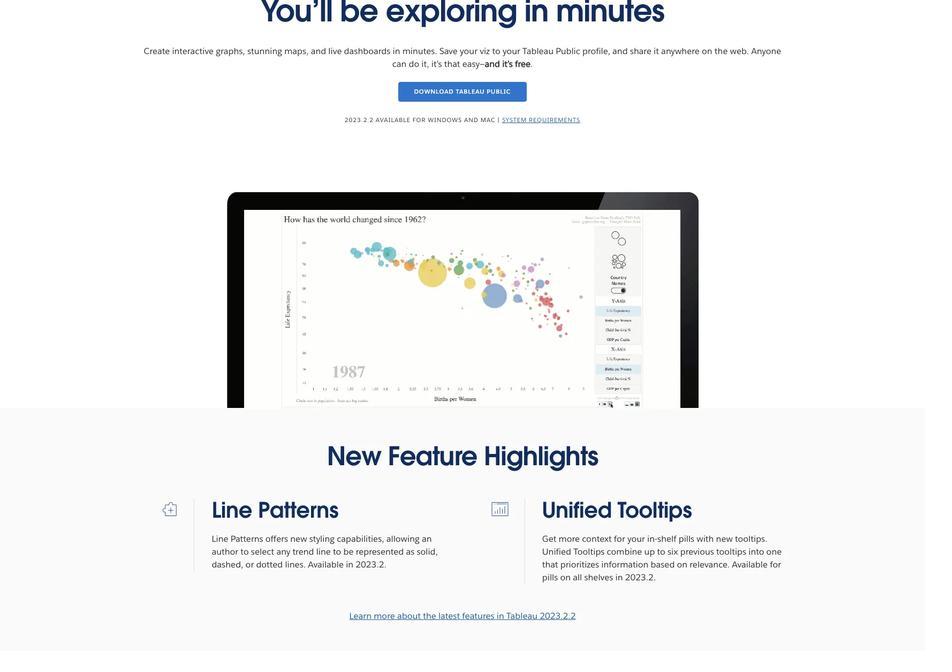 Task type: locate. For each thing, give the bounding box(es) containing it.
line
[[316, 546, 331, 557]]

1 horizontal spatial your
[[503, 45, 520, 57]]

1 unified from the top
[[542, 496, 612, 524]]

1 vertical spatial for
[[614, 533, 625, 544]]

for
[[413, 116, 426, 124], [614, 533, 625, 544], [770, 559, 781, 570]]

1 vertical spatial on
[[677, 559, 688, 570]]

tooltips down 'context'
[[574, 546, 605, 557]]

for left windows on the left top
[[413, 116, 426, 124]]

in
[[393, 45, 400, 57], [346, 559, 353, 570], [616, 572, 623, 583], [497, 610, 504, 621]]

available left windows on the left top
[[376, 116, 411, 124]]

1 vertical spatial public
[[487, 88, 511, 95]]

tooltips up the 'in-'
[[618, 496, 692, 524]]

0 vertical spatial on
[[702, 45, 712, 57]]

tooltips
[[618, 496, 692, 524], [574, 546, 605, 557]]

0 vertical spatial patterns
[[258, 496, 339, 524]]

2 vertical spatial on
[[560, 572, 571, 583]]

new
[[327, 439, 381, 473]]

2 line from the top
[[212, 533, 228, 544]]

tableau up .
[[523, 45, 554, 57]]

0 vertical spatial for
[[413, 116, 426, 124]]

1 it's from the left
[[431, 58, 442, 69]]

your left the 'in-'
[[627, 533, 645, 544]]

on left all
[[560, 572, 571, 583]]

learn more about the latest features in tableau 2023.2.2 link
[[349, 610, 576, 621]]

and left live
[[311, 45, 326, 57]]

minutes.
[[402, 45, 437, 57]]

0 horizontal spatial more
[[374, 610, 395, 621]]

more right 'get' in the bottom of the page
[[559, 533, 580, 544]]

1 horizontal spatial that
[[542, 559, 558, 570]]

0 vertical spatial line
[[212, 496, 252, 524]]

available down the into
[[732, 559, 768, 570]]

to left six
[[657, 546, 665, 557]]

unified down 'get' in the bottom of the page
[[542, 546, 571, 557]]

tooltips.
[[735, 533, 768, 544]]

tableau inside create interactive graphs, stunning maps, and live dashboards in minutes. save your viz to your tableau public profile, and share it anywhere on the web. anyone can do it, it's that easy—
[[523, 45, 554, 57]]

2023.2.
[[356, 559, 386, 570], [625, 572, 656, 583]]

shelves
[[584, 572, 613, 583]]

unified up 'context'
[[542, 496, 612, 524]]

0 vertical spatial 2023.2.
[[356, 559, 386, 570]]

tableau
[[523, 45, 554, 57], [456, 88, 485, 95], [506, 610, 538, 621]]

1 horizontal spatial public
[[556, 45, 580, 57]]

0 horizontal spatial it's
[[431, 58, 442, 69]]

0 vertical spatial the
[[715, 45, 728, 57]]

line
[[212, 496, 252, 524], [212, 533, 228, 544]]

available inside line patterns offers new styling capabilities, allowing an author to select any trend line to be represented as solid, dashed, or dotted lines. available in 2023.2.
[[308, 559, 344, 570]]

2023.2. inside line patterns offers new styling capabilities, allowing an author to select any trend line to be represented as solid, dashed, or dotted lines. available in 2023.2.
[[356, 559, 386, 570]]

prioritizes
[[560, 559, 599, 570]]

about
[[397, 610, 421, 621]]

0 vertical spatial public
[[556, 45, 580, 57]]

1 horizontal spatial 2023.2.2
[[540, 610, 576, 621]]

available down line
[[308, 559, 344, 570]]

feature
[[388, 439, 477, 473]]

2 horizontal spatial available
[[732, 559, 768, 570]]

it's right it,
[[431, 58, 442, 69]]

information
[[601, 559, 649, 570]]

relevance.
[[690, 559, 730, 570]]

1 horizontal spatial new
[[716, 533, 733, 544]]

in inside line patterns offers new styling capabilities, allowing an author to select any trend line to be represented as solid, dashed, or dotted lines. available in 2023.2.
[[346, 559, 353, 570]]

pills
[[679, 533, 695, 544], [542, 572, 558, 583]]

patterns for line patterns
[[258, 496, 339, 524]]

1 vertical spatial tooltips
[[574, 546, 605, 557]]

on right anywhere
[[702, 45, 712, 57]]

graphs,
[[216, 45, 245, 57]]

line inside line patterns offers new styling capabilities, allowing an author to select any trend line to be represented as solid, dashed, or dotted lines. available in 2023.2.
[[212, 533, 228, 544]]

that inside create interactive graphs, stunning maps, and live dashboards in minutes. save your viz to your tableau public profile, and share it anywhere on the web. anyone can do it, it's that easy—
[[444, 58, 460, 69]]

0 horizontal spatial that
[[444, 58, 460, 69]]

patterns inside line patterns offers new styling capabilities, allowing an author to select any trend line to be represented as solid, dashed, or dotted lines. available in 2023.2.
[[231, 533, 263, 544]]

patterns up offers
[[258, 496, 339, 524]]

new inside line patterns offers new styling capabilities, allowing an author to select any trend line to be represented as solid, dashed, or dotted lines. available in 2023.2.
[[290, 533, 307, 544]]

and
[[311, 45, 326, 57], [613, 45, 628, 57], [485, 58, 500, 69], [464, 116, 479, 124]]

1 horizontal spatial more
[[559, 533, 580, 544]]

your up "and it's free ."
[[503, 45, 520, 57]]

dashed,
[[212, 559, 243, 570]]

2 unified from the top
[[542, 546, 571, 557]]

2 horizontal spatial your
[[627, 533, 645, 544]]

and left share
[[613, 45, 628, 57]]

1 vertical spatial line
[[212, 533, 228, 544]]

0 horizontal spatial available
[[308, 559, 344, 570]]

patterns
[[258, 496, 339, 524], [231, 533, 263, 544]]

1 vertical spatial unified
[[542, 546, 571, 557]]

get
[[542, 533, 557, 544]]

2023.2.2
[[345, 116, 374, 124], [540, 610, 576, 621]]

0 horizontal spatial for
[[413, 116, 426, 124]]

to right viz
[[492, 45, 501, 57]]

pills up previous
[[679, 533, 695, 544]]

line for line patterns
[[212, 496, 252, 524]]

1 horizontal spatial on
[[677, 559, 688, 570]]

patterns up 'select'
[[231, 533, 263, 544]]

1 horizontal spatial it's
[[502, 58, 513, 69]]

tableau down easy—
[[456, 88, 485, 95]]

that down save
[[444, 58, 460, 69]]

2023.2. down represented
[[356, 559, 386, 570]]

that inside get more context for your in-shelf pills with new tooltips. unified tooltips combine up to six previous tooltips into one that prioritizes information based on relevance. available for pills on all shelves in 2023.2.
[[542, 559, 558, 570]]

to inside get more context for your in-shelf pills with new tooltips. unified tooltips combine up to six previous tooltips into one that prioritizes information based on relevance. available for pills on all shelves in 2023.2.
[[657, 546, 665, 557]]

0 vertical spatial tableau
[[523, 45, 554, 57]]

with
[[697, 533, 714, 544]]

1 line from the top
[[212, 496, 252, 524]]

2023.2. down information
[[625, 572, 656, 583]]

select
[[251, 546, 274, 557]]

2 vertical spatial tableau
[[506, 610, 538, 621]]

system requirements link
[[502, 116, 580, 124]]

all
[[573, 572, 582, 583]]

more for get
[[559, 533, 580, 544]]

new
[[290, 533, 307, 544], [716, 533, 733, 544]]

1 vertical spatial that
[[542, 559, 558, 570]]

1 vertical spatial patterns
[[231, 533, 263, 544]]

1 horizontal spatial the
[[715, 45, 728, 57]]

and it's free .
[[485, 58, 533, 69]]

download tableau public
[[414, 88, 511, 95]]

2 vertical spatial for
[[770, 559, 781, 570]]

0 horizontal spatial on
[[560, 572, 571, 583]]

more right learn in the bottom left of the page
[[374, 610, 395, 621]]

1 horizontal spatial pills
[[679, 533, 695, 544]]

1 vertical spatial more
[[374, 610, 395, 621]]

1 vertical spatial pills
[[542, 572, 558, 583]]

1 horizontal spatial tooltips
[[618, 496, 692, 524]]

based
[[651, 559, 675, 570]]

more
[[559, 533, 580, 544], [374, 610, 395, 621]]

0 vertical spatial that
[[444, 58, 460, 69]]

2 horizontal spatial on
[[702, 45, 712, 57]]

for down one
[[770, 559, 781, 570]]

line for line patterns offers new styling capabilities, allowing an author to select any trend line to be represented as solid, dashed, or dotted lines. available in 2023.2.
[[212, 533, 228, 544]]

0 horizontal spatial tooltips
[[574, 546, 605, 557]]

in down information
[[616, 572, 623, 583]]

public up |
[[487, 88, 511, 95]]

0 horizontal spatial 2023.2.2
[[345, 116, 374, 124]]

available
[[376, 116, 411, 124], [308, 559, 344, 570], [732, 559, 768, 570]]

styling
[[309, 533, 335, 544]]

pills left all
[[542, 572, 558, 583]]

new up trend
[[290, 533, 307, 544]]

tableau right features
[[506, 610, 538, 621]]

1 horizontal spatial for
[[614, 533, 625, 544]]

it's
[[431, 58, 442, 69], [502, 58, 513, 69]]

to
[[492, 45, 501, 57], [241, 546, 249, 557], [333, 546, 341, 557], [657, 546, 665, 557]]

the left latest
[[423, 610, 436, 621]]

download tableau public link
[[398, 82, 527, 102]]

unified
[[542, 496, 612, 524], [542, 546, 571, 557]]

lines.
[[285, 559, 306, 570]]

1 new from the left
[[290, 533, 307, 544]]

the
[[715, 45, 728, 57], [423, 610, 436, 621]]

in down be at bottom
[[346, 559, 353, 570]]

web.
[[730, 45, 749, 57]]

on
[[702, 45, 712, 57], [677, 559, 688, 570], [560, 572, 571, 583]]

it's left free
[[502, 58, 513, 69]]

0 vertical spatial more
[[559, 533, 580, 544]]

the inside create interactive graphs, stunning maps, and live dashboards in minutes. save your viz to your tableau public profile, and share it anywhere on the web. anyone can do it, it's that easy—
[[715, 45, 728, 57]]

|
[[498, 116, 500, 124]]

for up 'combine'
[[614, 533, 625, 544]]

on down six
[[677, 559, 688, 570]]

your up easy—
[[460, 45, 478, 57]]

.
[[531, 58, 533, 69]]

tooltips inside get more context for your in-shelf pills with new tooltips. unified tooltips combine up to six previous tooltips into one that prioritizes information based on relevance. available for pills on all shelves in 2023.2.
[[574, 546, 605, 557]]

viz
[[480, 45, 490, 57]]

new up tooltips
[[716, 533, 733, 544]]

save
[[439, 45, 458, 57]]

0 horizontal spatial 2023.2.
[[356, 559, 386, 570]]

new inside get more context for your in-shelf pills with new tooltips. unified tooltips combine up to six previous tooltips into one that prioritizes information based on relevance. available for pills on all shelves in 2023.2.
[[716, 533, 733, 544]]

0 horizontal spatial public
[[487, 88, 511, 95]]

the left web.
[[715, 45, 728, 57]]

public
[[556, 45, 580, 57], [487, 88, 511, 95]]

1 vertical spatial tableau
[[456, 88, 485, 95]]

up
[[644, 546, 655, 557]]

that
[[444, 58, 460, 69], [542, 559, 558, 570]]

unified tooltips
[[542, 496, 692, 524]]

in up 'can'
[[393, 45, 400, 57]]

features
[[462, 610, 495, 621]]

0 horizontal spatial the
[[423, 610, 436, 621]]

1 horizontal spatial 2023.2.
[[625, 572, 656, 583]]

more inside get more context for your in-shelf pills with new tooltips. unified tooltips combine up to six previous tooltips into one that prioritizes information based on relevance. available for pills on all shelves in 2023.2.
[[559, 533, 580, 544]]

2 new from the left
[[716, 533, 733, 544]]

author
[[212, 546, 238, 557]]

context
[[582, 533, 612, 544]]

public left profile,
[[556, 45, 580, 57]]

1 vertical spatial 2023.2.
[[625, 572, 656, 583]]

in right features
[[497, 610, 504, 621]]

that down 'get' in the bottom of the page
[[542, 559, 558, 570]]

0 vertical spatial 2023.2.2
[[345, 116, 374, 124]]

0 vertical spatial unified
[[542, 496, 612, 524]]

0 horizontal spatial your
[[460, 45, 478, 57]]

2023.2. inside get more context for your in-shelf pills with new tooltips. unified tooltips combine up to six previous tooltips into one that prioritizes information based on relevance. available for pills on all shelves in 2023.2.
[[625, 572, 656, 583]]

shelf
[[658, 533, 677, 544]]

0 horizontal spatial new
[[290, 533, 307, 544]]



Task type: describe. For each thing, give the bounding box(es) containing it.
can
[[392, 58, 407, 69]]

in inside get more context for your in-shelf pills with new tooltips. unified tooltips combine up to six previous tooltips into one that prioritizes information based on relevance. available for pills on all shelves in 2023.2.
[[616, 572, 623, 583]]

new feature highlights
[[327, 439, 598, 473]]

latest
[[438, 610, 460, 621]]

download
[[414, 88, 454, 95]]

it,
[[422, 58, 429, 69]]

tooltips
[[716, 546, 746, 557]]

windows
[[428, 116, 462, 124]]

maps,
[[284, 45, 309, 57]]

combine
[[607, 546, 642, 557]]

an
[[422, 533, 432, 544]]

more for learn
[[374, 610, 395, 621]]

live
[[328, 45, 342, 57]]

to left be at bottom
[[333, 546, 341, 557]]

share
[[630, 45, 652, 57]]

six
[[668, 546, 678, 557]]

and left mac
[[464, 116, 479, 124]]

stunning
[[247, 45, 282, 57]]

and down viz
[[485, 58, 500, 69]]

to inside create interactive graphs, stunning maps, and live dashboards in minutes. save your viz to your tableau public profile, and share it anywhere on the web. anyone can do it, it's that easy—
[[492, 45, 501, 57]]

get more context for your in-shelf pills with new tooltips. unified tooltips combine up to six previous tooltips into one that prioritizes information based on relevance. available for pills on all shelves in 2023.2.
[[542, 533, 782, 583]]

mac
[[481, 116, 495, 124]]

to up 'or' at the bottom of page
[[241, 546, 249, 557]]

offers
[[265, 533, 288, 544]]

patterns for line patterns offers new styling capabilities, allowing an author to select any trend line to be represented as solid, dashed, or dotted lines. available in 2023.2.
[[231, 533, 263, 544]]

line patterns
[[212, 496, 339, 524]]

capabilities,
[[337, 533, 384, 544]]

be
[[343, 546, 354, 557]]

any
[[277, 546, 290, 557]]

one
[[767, 546, 782, 557]]

learn
[[349, 610, 372, 621]]

learn more about the latest features in tableau 2023.2.2
[[349, 610, 576, 621]]

do
[[409, 58, 419, 69]]

2023.2.2 available for windows and mac | system requirements
[[345, 116, 580, 124]]

available inside get more context for your in-shelf pills with new tooltips. unified tooltips combine up to six previous tooltips into one that prioritizes information based on relevance. available for pills on all shelves in 2023.2.
[[732, 559, 768, 570]]

deep statistics image
[[489, 498, 511, 520]]

solid,
[[417, 546, 438, 557]]

create interactive graphs, stunning maps, and live dashboards in minutes. save your viz to your tableau public profile, and share it anywhere on the web. anyone can do it, it's that easy—
[[144, 45, 781, 69]]

0 vertical spatial pills
[[679, 533, 695, 544]]

public inside create interactive graphs, stunning maps, and live dashboards in minutes. save your viz to your tableau public profile, and share it anywhere on the web. anyone can do it, it's that easy—
[[556, 45, 580, 57]]

dashboards
[[344, 45, 391, 57]]

it
[[654, 45, 659, 57]]

highlights
[[484, 439, 598, 473]]

or
[[246, 559, 254, 570]]

on inside create interactive graphs, stunning maps, and live dashboards in minutes. save your viz to your tableau public profile, and share it anywhere on the web. anyone can do it, it's that easy—
[[702, 45, 712, 57]]

0 vertical spatial tooltips
[[618, 496, 692, 524]]

1 vertical spatial the
[[423, 610, 436, 621]]

animated gif image
[[227, 192, 698, 408]]

system
[[502, 116, 527, 124]]

free
[[515, 58, 531, 69]]

0 horizontal spatial pills
[[542, 572, 558, 583]]

trend
[[293, 546, 314, 557]]

profile,
[[583, 45, 610, 57]]

create
[[144, 45, 170, 57]]

1 horizontal spatial available
[[376, 116, 411, 124]]

unified inside get more context for your in-shelf pills with new tooltips. unified tooltips combine up to six previous tooltips into one that prioritizes information based on relevance. available for pills on all shelves in 2023.2.
[[542, 546, 571, 557]]

previous
[[680, 546, 714, 557]]

1 vertical spatial 2023.2.2
[[540, 610, 576, 621]]

dotted
[[256, 559, 283, 570]]

in inside create interactive graphs, stunning maps, and live dashboards in minutes. save your viz to your tableau public profile, and share it anywhere on the web. anyone can do it, it's that easy—
[[393, 45, 400, 57]]

your inside get more context for your in-shelf pills with new tooltips. unified tooltips combine up to six previous tooltips into one that prioritizes information based on relevance. available for pills on all shelves in 2023.2.
[[627, 533, 645, 544]]

2 horizontal spatial for
[[770, 559, 781, 570]]

easy—
[[462, 58, 485, 69]]

anywhere
[[661, 45, 700, 57]]

in-
[[647, 533, 658, 544]]

represented
[[356, 546, 404, 557]]

2 it's from the left
[[502, 58, 513, 69]]

line patterns offers new styling capabilities, allowing an author to select any trend line to be represented as solid, dashed, or dotted lines. available in 2023.2.
[[212, 533, 438, 570]]

into
[[749, 546, 764, 557]]

query without code image
[[159, 498, 180, 520]]

anyone
[[751, 45, 781, 57]]

it's inside create interactive graphs, stunning maps, and live dashboards in minutes. save your viz to your tableau public profile, and share it anywhere on the web. anyone can do it, it's that easy—
[[431, 58, 442, 69]]

allowing
[[386, 533, 420, 544]]

as
[[406, 546, 415, 557]]

interactive
[[172, 45, 214, 57]]

requirements
[[529, 116, 580, 124]]



Task type: vqa. For each thing, say whether or not it's contained in the screenshot.
Business E-mail email field
no



